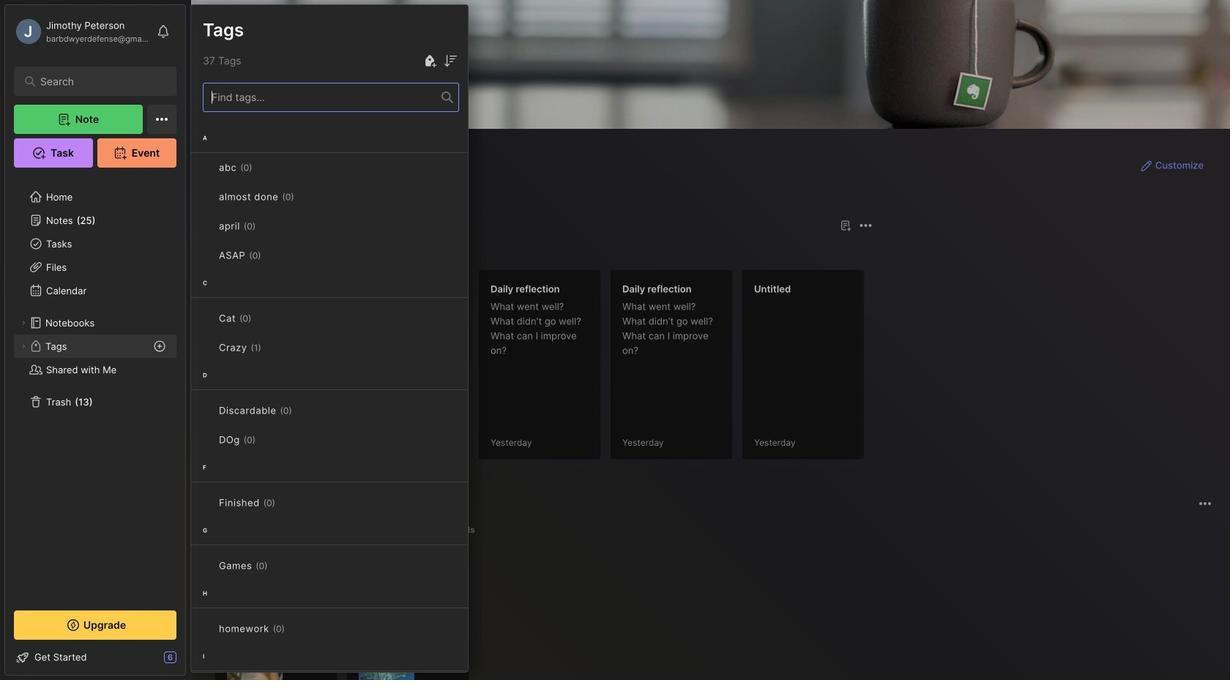 Task type: vqa. For each thing, say whether or not it's contained in the screenshot.
THUMBNAIL
yes



Task type: locate. For each thing, give the bounding box(es) containing it.
thumbnail image
[[227, 649, 283, 680], [359, 649, 414, 680]]

0 horizontal spatial thumbnail image
[[227, 649, 283, 680]]

1 thumbnail image from the left
[[227, 649, 283, 680]]

Help and Learning task checklist field
[[5, 646, 185, 669]]

tab
[[217, 243, 260, 261], [266, 243, 326, 261], [279, 521, 323, 539], [441, 521, 482, 539]]

1 vertical spatial tab list
[[217, 521, 1210, 539]]

main element
[[0, 0, 190, 680]]

tag actions image
[[294, 191, 317, 203], [256, 220, 279, 232], [261, 342, 285, 354], [255, 434, 279, 446], [268, 560, 291, 572], [285, 623, 308, 635]]

Tag actions field
[[294, 190, 317, 204], [256, 219, 279, 234], [261, 248, 284, 263], [261, 340, 285, 355], [255, 433, 279, 447], [268, 559, 291, 573], [285, 622, 308, 636]]

create new tag image
[[421, 52, 439, 70]]

Account field
[[14, 17, 149, 46]]

tree
[[5, 176, 185, 597]]

None search field
[[40, 72, 157, 90]]

1 horizontal spatial thumbnail image
[[359, 649, 414, 680]]

0 vertical spatial tab list
[[217, 243, 870, 261]]

2 tab list from the top
[[217, 521, 1210, 539]]

tab list
[[217, 243, 870, 261], [217, 521, 1210, 539]]

row group
[[191, 124, 468, 680], [215, 269, 1230, 469], [215, 548, 478, 680]]



Task type: describe. For each thing, give the bounding box(es) containing it.
2 thumbnail image from the left
[[359, 649, 414, 680]]

expand tags image
[[19, 342, 28, 351]]

tag actions image
[[261, 250, 284, 261]]

expand notebooks image
[[19, 319, 28, 327]]

tree inside main element
[[5, 176, 185, 597]]

Sort field
[[442, 52, 459, 70]]

1 tab list from the top
[[217, 243, 870, 261]]

none search field inside main element
[[40, 72, 157, 90]]

click to collapse image
[[185, 653, 196, 671]]

sort options image
[[442, 52, 459, 70]]

Find tags… text field
[[204, 87, 442, 107]]

Search text field
[[40, 75, 157, 89]]



